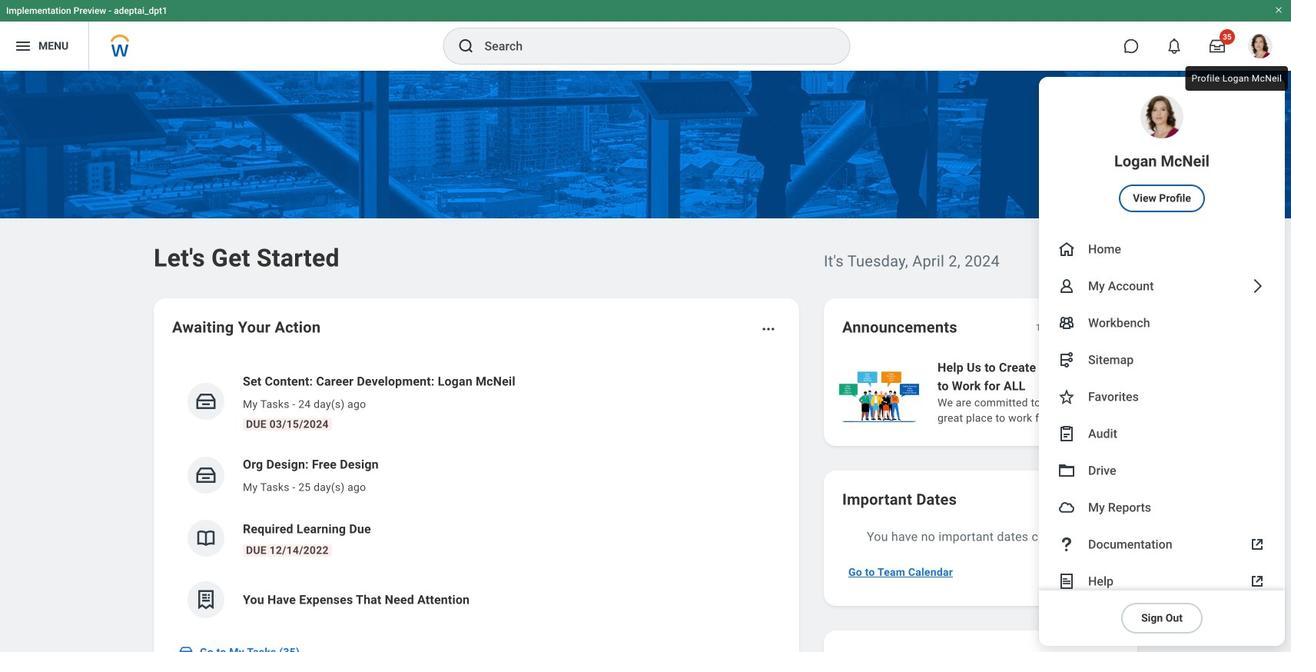 Task type: vqa. For each thing, say whether or not it's contained in the screenshot.
menu item
yes



Task type: locate. For each thing, give the bounding box(es) containing it.
main content
[[0, 71, 1292, 652]]

ext link image for first menu item from the bottom
[[1249, 572, 1267, 591]]

2 menu item from the top
[[1040, 231, 1286, 268]]

1 horizontal spatial list
[[837, 357, 1292, 428]]

book open image
[[195, 527, 218, 550]]

ext link image
[[1249, 535, 1267, 554], [1249, 572, 1267, 591]]

0 vertical spatial ext link image
[[1249, 535, 1267, 554]]

1 horizontal spatial inbox image
[[195, 390, 218, 413]]

avatar image
[[1058, 498, 1077, 517]]

1 vertical spatial inbox image
[[178, 644, 194, 652]]

list
[[837, 357, 1292, 428], [172, 360, 781, 631]]

search image
[[457, 37, 476, 55]]

6 menu item from the top
[[1040, 415, 1286, 452]]

9 menu item from the top
[[1040, 526, 1286, 563]]

logan mcneil image
[[1249, 34, 1273, 58]]

banner
[[0, 0, 1292, 646]]

menu item
[[1040, 77, 1286, 231], [1040, 231, 1286, 268], [1040, 305, 1286, 341], [1040, 341, 1286, 378], [1040, 378, 1286, 415], [1040, 415, 1286, 452], [1040, 452, 1286, 489], [1040, 489, 1286, 526], [1040, 526, 1286, 563], [1040, 563, 1286, 600]]

1 ext link image from the top
[[1249, 535, 1267, 554]]

0 horizontal spatial inbox image
[[178, 644, 194, 652]]

inbox large image
[[1210, 38, 1226, 54]]

chevron right small image
[[1100, 320, 1115, 335]]

question image
[[1058, 535, 1077, 554]]

status
[[1036, 321, 1061, 334]]

home image
[[1058, 240, 1077, 258]]

2 ext link image from the top
[[1249, 572, 1267, 591]]

tooltip
[[1183, 63, 1292, 94]]

1 menu item from the top
[[1040, 77, 1286, 231]]

paste image
[[1058, 424, 1077, 443]]

1 vertical spatial ext link image
[[1249, 572, 1267, 591]]

related actions image
[[761, 321, 777, 337]]

close environment banner image
[[1275, 5, 1284, 15]]

menu
[[1040, 77, 1286, 646]]

inbox image
[[195, 390, 218, 413], [178, 644, 194, 652]]



Task type: describe. For each thing, give the bounding box(es) containing it.
4 menu item from the top
[[1040, 341, 1286, 378]]

inbox image
[[195, 464, 218, 487]]

document image
[[1058, 572, 1077, 591]]

8 menu item from the top
[[1040, 489, 1286, 526]]

folder open image
[[1058, 461, 1077, 480]]

3 menu item from the top
[[1040, 305, 1286, 341]]

justify image
[[14, 37, 32, 55]]

endpoints image
[[1058, 351, 1077, 369]]

7 menu item from the top
[[1040, 452, 1286, 489]]

0 horizontal spatial list
[[172, 360, 781, 631]]

5 menu item from the top
[[1040, 378, 1286, 415]]

notifications large image
[[1167, 38, 1183, 54]]

0 vertical spatial inbox image
[[195, 390, 218, 413]]

chevron left small image
[[1072, 320, 1087, 335]]

dashboard expenses image
[[195, 588, 218, 611]]

Search Workday  search field
[[485, 29, 819, 63]]

contact card matrix manager image
[[1058, 314, 1077, 332]]

ext link image for second menu item from the bottom of the page
[[1249, 535, 1267, 554]]

10 menu item from the top
[[1040, 563, 1286, 600]]

star image
[[1058, 388, 1077, 406]]



